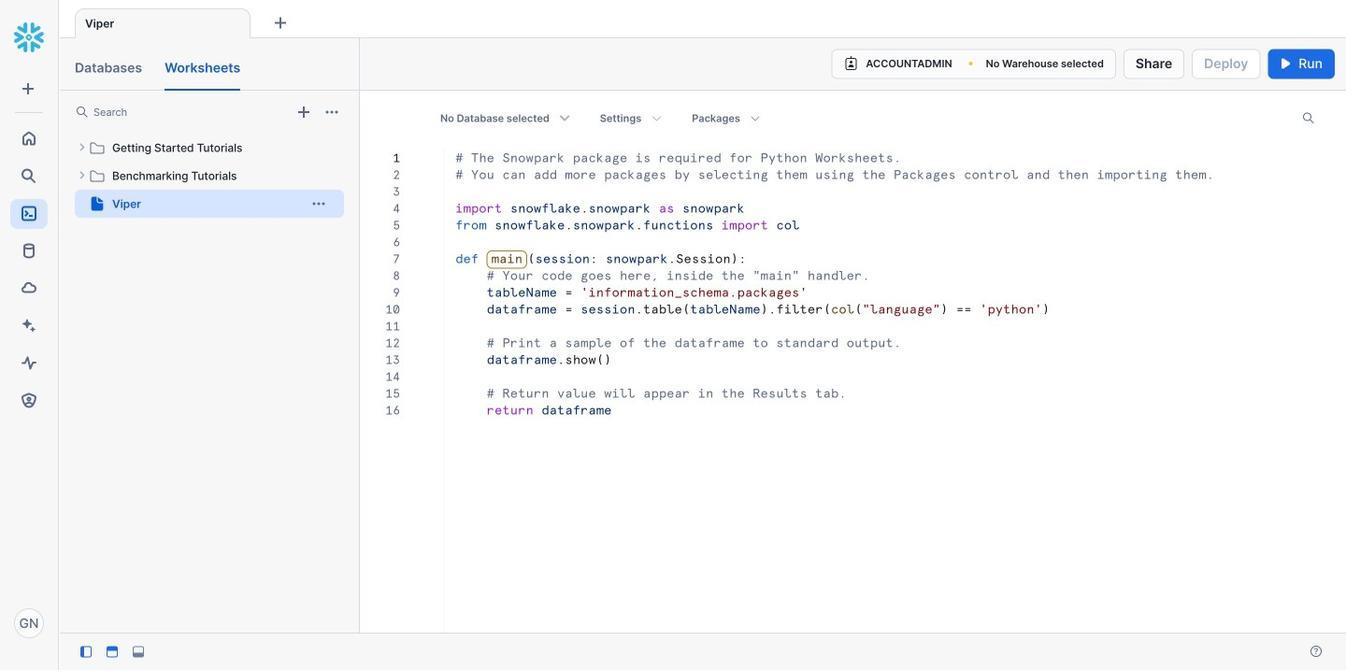 Task type: locate. For each thing, give the bounding box(es) containing it.
2 tab from the left
[[165, 49, 240, 86]]

tab down active worksheets tab list
[[75, 49, 142, 86]]

search worksheet image
[[1301, 111, 1316, 126]]

tab list
[[60, 38, 359, 90]]

help image
[[1309, 644, 1324, 659]]

open new worksheet tab image
[[273, 15, 288, 30]]

main content
[[360, 38, 1346, 633]]

worksheet text field
[[448, 147, 1346, 423]]

close sidebar image
[[79, 645, 93, 660]]

1 tab from the left
[[75, 49, 142, 86]]

projects image
[[22, 206, 36, 221]]

tab
[[75, 49, 142, 86], [165, 49, 240, 86]]

close editor image
[[105, 645, 120, 660]]

admin image
[[22, 393, 36, 408]]

monitoring image
[[22, 356, 36, 371]]

data products image
[[22, 281, 36, 296]]

projects navigation
[[0, 195, 58, 233]]

tab up search text field
[[165, 49, 240, 86]]

0 horizontal spatial tab
[[75, 49, 142, 86]]

navigation
[[0, 0, 59, 670]]

1 horizontal spatial tab
[[165, 49, 240, 86]]



Task type: vqa. For each thing, say whether or not it's contained in the screenshot.
first tab from right
yes



Task type: describe. For each thing, give the bounding box(es) containing it.
active worksheets tab list
[[75, 8, 256, 38]]

navigate to homepage image
[[14, 22, 44, 52]]

run image
[[1280, 58, 1291, 69]]

Search text field
[[90, 98, 290, 126]]

plus image
[[21, 81, 36, 96]]

sidebar section
[[60, 38, 359, 633]]

open results image
[[131, 645, 146, 660]]

search image
[[22, 169, 36, 184]]

ai & ml image
[[22, 318, 36, 333]]

more options image
[[311, 196, 326, 211]]

home image
[[22, 131, 36, 146]]

data image
[[22, 244, 36, 258]]



